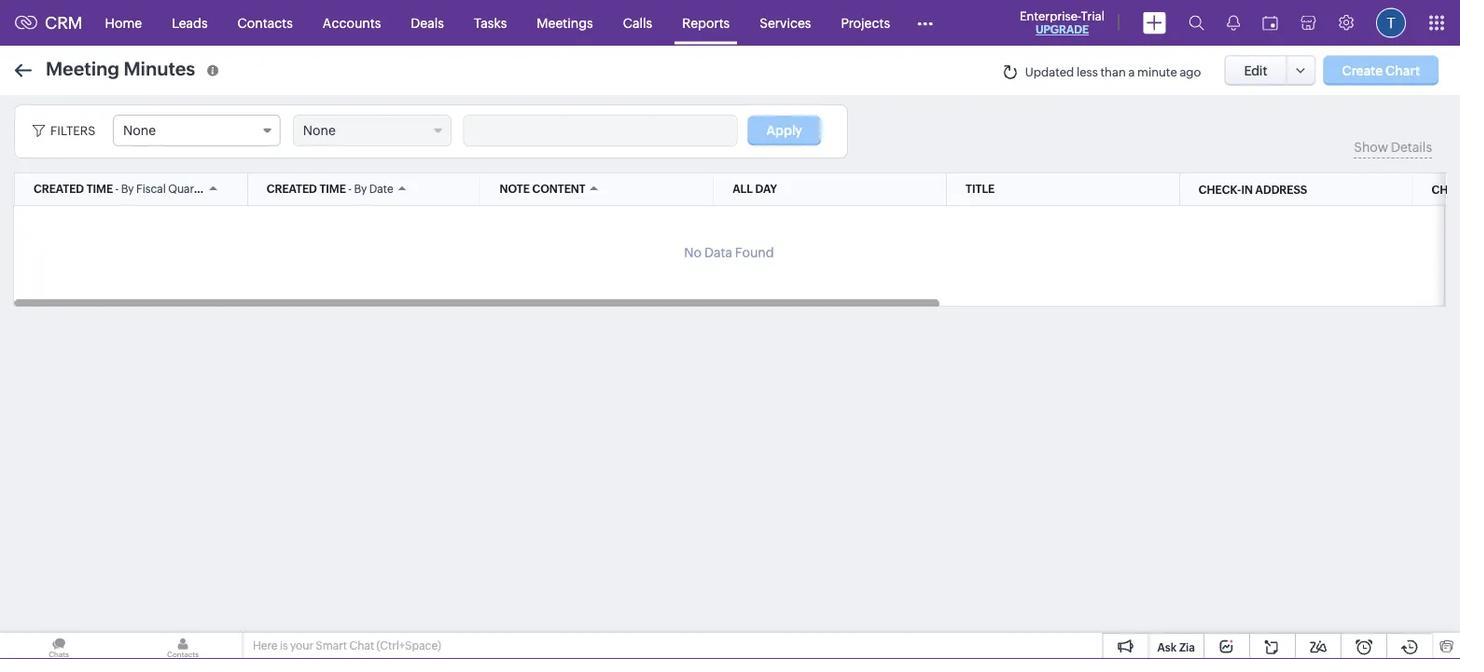 Task type: describe. For each thing, give the bounding box(es) containing it.
no data found
[[684, 245, 774, 260]]

check-
[[1199, 184, 1242, 196]]

smart
[[316, 640, 347, 653]]

1 none from the left
[[123, 123, 156, 138]]

contacts link
[[223, 0, 308, 45]]

time for - by fiscal quarter
[[86, 183, 113, 196]]

profile element
[[1365, 0, 1418, 45]]

projects link
[[826, 0, 905, 45]]

chat
[[349, 640, 374, 653]]

enterprise-
[[1020, 9, 1081, 23]]

edit button
[[1225, 55, 1288, 86]]

data
[[705, 245, 733, 260]]

accounts
[[323, 15, 381, 30]]

minutes
[[124, 58, 195, 80]]

signals element
[[1216, 0, 1252, 46]]

- for - by date
[[348, 183, 352, 196]]

no
[[684, 245, 702, 260]]

services link
[[745, 0, 826, 45]]

crm link
[[15, 13, 83, 32]]

time for - by date
[[320, 183, 346, 196]]

filters
[[50, 124, 95, 138]]

a
[[1129, 65, 1135, 79]]

home link
[[90, 0, 157, 45]]

projects
[[841, 15, 890, 30]]

date
[[369, 183, 394, 196]]

edit
[[1245, 63, 1268, 78]]

fiscal
[[136, 183, 166, 196]]

signals image
[[1227, 15, 1240, 31]]

deals
[[411, 15, 444, 30]]

create menu element
[[1132, 0, 1178, 45]]

create chart button
[[1324, 56, 1439, 85]]

leads
[[172, 15, 208, 30]]

quarter
[[168, 183, 209, 196]]

Other Modules field
[[905, 8, 946, 38]]

calls
[[623, 15, 653, 30]]

accounts link
[[308, 0, 396, 45]]

- for - by fiscal quarter
[[115, 183, 119, 196]]

1 none field from the left
[[113, 115, 281, 147]]

tasks
[[474, 15, 507, 30]]

found
[[735, 245, 774, 260]]

ask
[[1158, 642, 1177, 654]]

calls link
[[608, 0, 668, 45]]

chec
[[1432, 184, 1461, 196]]

ask zia
[[1158, 642, 1196, 654]]

search image
[[1189, 15, 1205, 31]]

deals link
[[396, 0, 459, 45]]

search element
[[1178, 0, 1216, 46]]

2 none field from the left
[[293, 115, 452, 147]]

here is your smart chat (ctrl+space)
[[253, 640, 441, 653]]

chart
[[1386, 63, 1421, 78]]

create
[[1343, 63, 1383, 78]]

is
[[280, 640, 288, 653]]

tasks link
[[459, 0, 522, 45]]

zia
[[1180, 642, 1196, 654]]

note
[[500, 183, 530, 196]]

title
[[966, 183, 995, 196]]

created for created time - by fiscal quarter
[[34, 183, 84, 196]]



Task type: locate. For each thing, give the bounding box(es) containing it.
- left fiscal
[[115, 183, 119, 196]]

meeting
[[46, 58, 120, 80]]

reports
[[683, 15, 730, 30]]

by left date
[[354, 183, 367, 196]]

None field
[[113, 115, 281, 147], [293, 115, 452, 147]]

2 by from the left
[[354, 183, 367, 196]]

ago
[[1180, 65, 1202, 79]]

all
[[733, 183, 753, 196]]

less
[[1077, 65, 1098, 79]]

created for created time - by date
[[267, 183, 317, 196]]

none up created time - by date
[[303, 123, 336, 138]]

2 none from the left
[[303, 123, 336, 138]]

profile image
[[1377, 8, 1407, 38]]

1 time from the left
[[86, 183, 113, 196]]

updated
[[1026, 65, 1075, 79]]

1 - from the left
[[115, 183, 119, 196]]

0 horizontal spatial created
[[34, 183, 84, 196]]

all day
[[733, 183, 777, 196]]

content
[[532, 183, 586, 196]]

in
[[1242, 184, 1253, 196]]

contacts
[[238, 15, 293, 30]]

meetings link
[[522, 0, 608, 45]]

0 horizontal spatial -
[[115, 183, 119, 196]]

created down filters on the top left
[[34, 183, 84, 196]]

1 horizontal spatial none
[[303, 123, 336, 138]]

none
[[123, 123, 156, 138], [303, 123, 336, 138]]

-
[[115, 183, 119, 196], [348, 183, 352, 196]]

meetings
[[537, 15, 593, 30]]

0 horizontal spatial none field
[[113, 115, 281, 147]]

by for date
[[354, 183, 367, 196]]

leads link
[[157, 0, 223, 45]]

by for fiscal
[[121, 183, 134, 196]]

0 horizontal spatial time
[[86, 183, 113, 196]]

day
[[756, 183, 777, 196]]

trial
[[1081, 9, 1105, 23]]

crm
[[45, 13, 83, 32]]

check-in address
[[1199, 184, 1308, 196]]

contacts image
[[124, 634, 242, 660]]

create chart
[[1343, 63, 1421, 78]]

created time - by date
[[267, 183, 394, 196]]

services
[[760, 15, 811, 30]]

1 horizontal spatial created
[[267, 183, 317, 196]]

than
[[1101, 65, 1126, 79]]

1 horizontal spatial by
[[354, 183, 367, 196]]

2 created from the left
[[267, 183, 317, 196]]

time left date
[[320, 183, 346, 196]]

home
[[105, 15, 142, 30]]

0 horizontal spatial none
[[123, 123, 156, 138]]

calendar image
[[1263, 15, 1279, 30]]

here
[[253, 640, 278, 653]]

created
[[34, 183, 84, 196], [267, 183, 317, 196]]

note content
[[500, 183, 586, 196]]

created left date
[[267, 183, 317, 196]]

- left date
[[348, 183, 352, 196]]

1 by from the left
[[121, 183, 134, 196]]

1 created from the left
[[34, 183, 84, 196]]

chats image
[[0, 634, 118, 660]]

enterprise-trial upgrade
[[1020, 9, 1105, 36]]

none up fiscal
[[123, 123, 156, 138]]

create menu image
[[1143, 12, 1167, 34]]

2 time from the left
[[320, 183, 346, 196]]

by
[[121, 183, 134, 196], [354, 183, 367, 196]]

upgrade
[[1036, 23, 1089, 36]]

1 horizontal spatial time
[[320, 183, 346, 196]]

None text field
[[465, 116, 737, 146]]

time left fiscal
[[86, 183, 113, 196]]

(ctrl+space)
[[377, 640, 441, 653]]

minute
[[1138, 65, 1178, 79]]

0 horizontal spatial by
[[121, 183, 134, 196]]

meeting minutes
[[46, 58, 195, 80]]

time
[[86, 183, 113, 196], [320, 183, 346, 196]]

created time - by fiscal quarter
[[34, 183, 209, 196]]

1 horizontal spatial -
[[348, 183, 352, 196]]

updated less than a minute ago
[[1026, 65, 1202, 79]]

your
[[290, 640, 314, 653]]

reports link
[[668, 0, 745, 45]]

none field up date
[[293, 115, 452, 147]]

address
[[1256, 184, 1308, 196]]

1 horizontal spatial none field
[[293, 115, 452, 147]]

none field up quarter
[[113, 115, 281, 147]]

2 - from the left
[[348, 183, 352, 196]]

by left fiscal
[[121, 183, 134, 196]]



Task type: vqa. For each thing, say whether or not it's contained in the screenshot.
the leftmost Time
yes



